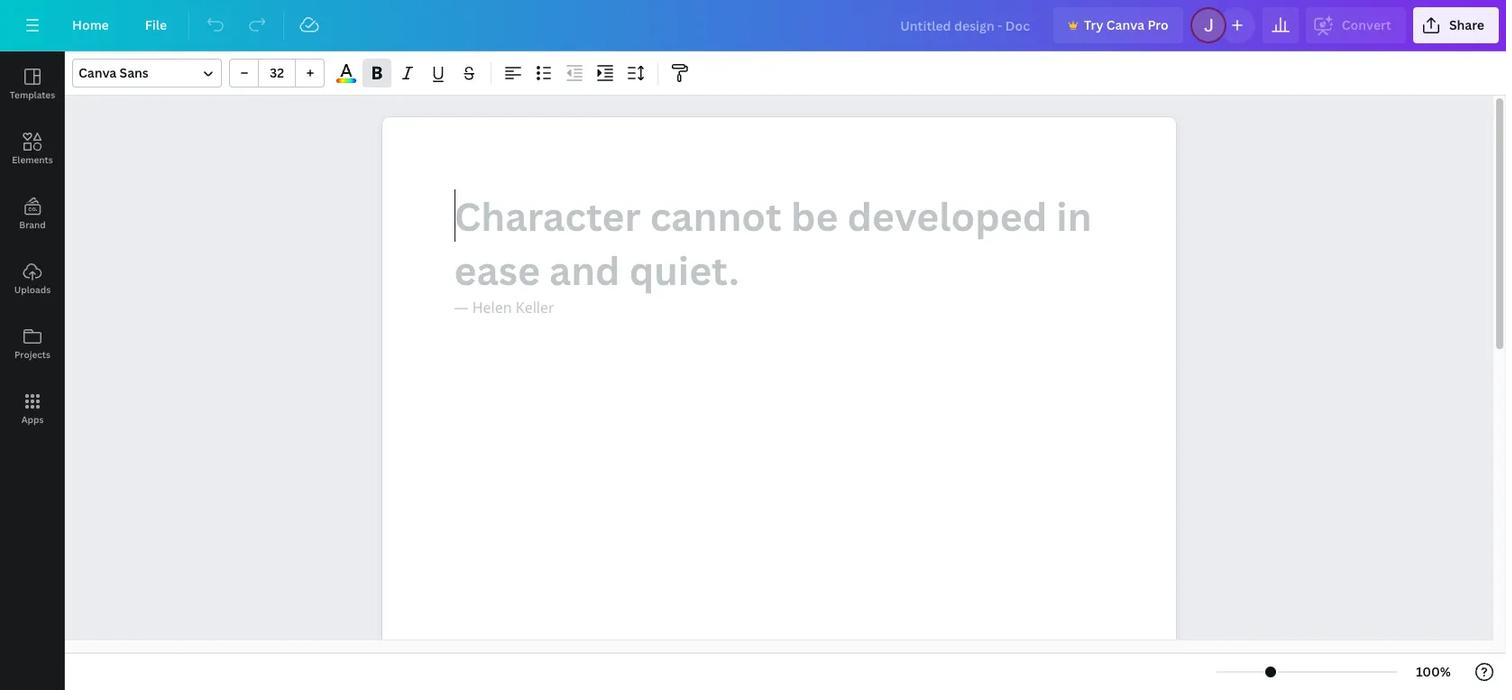 Task type: locate. For each thing, give the bounding box(es) containing it.
try canva pro button
[[1054, 7, 1184, 43]]

canva
[[1107, 16, 1145, 33], [79, 64, 117, 81]]

100%
[[1417, 663, 1452, 680]]

canva sans button
[[72, 59, 222, 88]]

canva left sans
[[79, 64, 117, 81]]

elements
[[12, 153, 53, 166]]

group
[[229, 59, 325, 88]]

canva right the try
[[1107, 16, 1145, 33]]

home link
[[58, 7, 123, 43]]

brand button
[[0, 181, 65, 246]]

1 vertical spatial canva
[[79, 64, 117, 81]]

apps button
[[0, 376, 65, 441]]

– – number field
[[264, 64, 290, 81]]

0 vertical spatial canva
[[1107, 16, 1145, 33]]

0 horizontal spatial canva
[[79, 64, 117, 81]]

templates
[[10, 88, 55, 101]]

pro
[[1148, 16, 1169, 33]]

apps
[[21, 413, 44, 426]]

None text field
[[382, 117, 1176, 690]]

uploads
[[14, 283, 51, 296]]

projects button
[[0, 311, 65, 376]]

elements button
[[0, 116, 65, 181]]

Design title text field
[[886, 7, 1047, 43]]

brand
[[19, 218, 46, 231]]

color range image
[[337, 79, 356, 83]]

sans
[[120, 64, 149, 81]]

convert
[[1342, 16, 1392, 33]]

1 horizontal spatial canva
[[1107, 16, 1145, 33]]

main menu bar
[[0, 0, 1507, 51]]



Task type: describe. For each thing, give the bounding box(es) containing it.
home
[[72, 16, 109, 33]]

share
[[1450, 16, 1485, 33]]

side panel tab list
[[0, 51, 65, 441]]

file button
[[131, 7, 182, 43]]

canva inside dropdown button
[[79, 64, 117, 81]]

100% button
[[1405, 658, 1464, 687]]

templates button
[[0, 51, 65, 116]]

canva sans
[[79, 64, 149, 81]]

canva inside button
[[1107, 16, 1145, 33]]

share button
[[1414, 7, 1500, 43]]

try canva pro
[[1085, 16, 1169, 33]]

convert button
[[1306, 7, 1407, 43]]

try
[[1085, 16, 1104, 33]]

file
[[145, 16, 167, 33]]

projects
[[14, 348, 51, 361]]

uploads button
[[0, 246, 65, 311]]



Task type: vqa. For each thing, say whether or not it's contained in the screenshot.
Jacob Simon button
no



